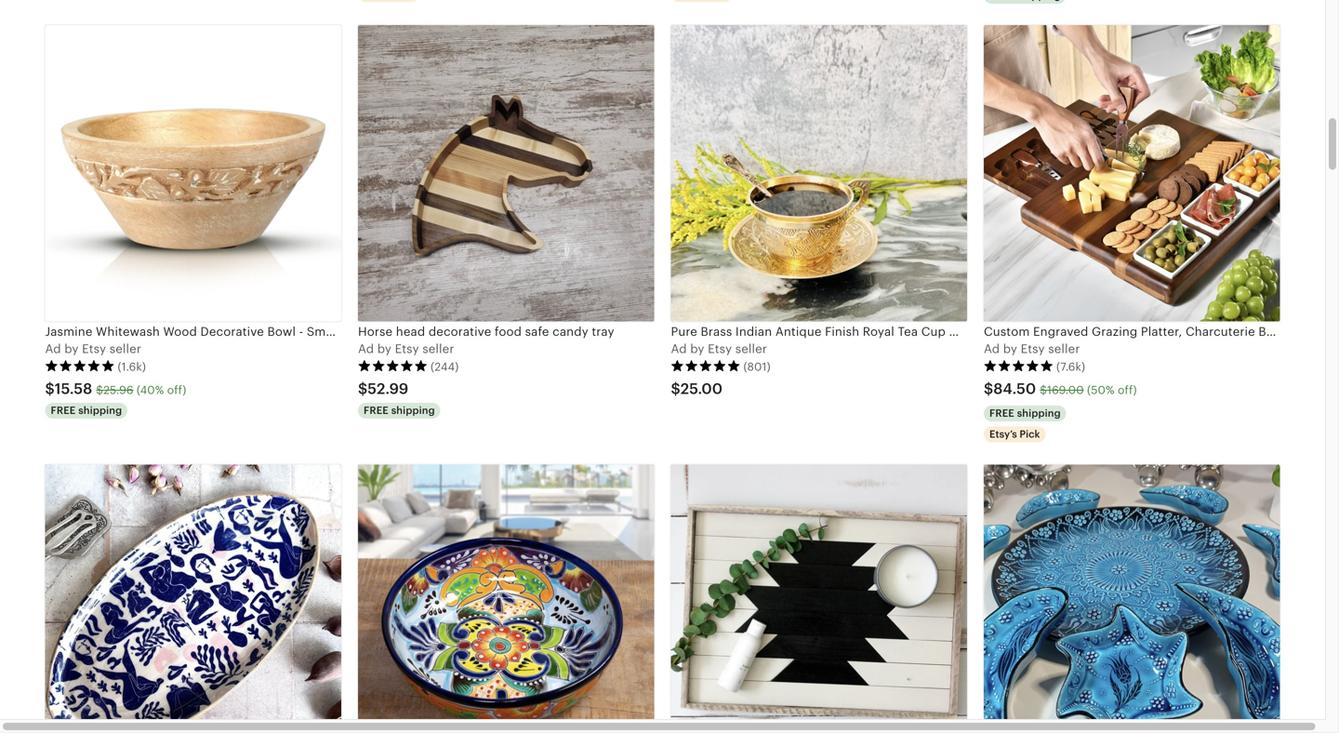 Task type: locate. For each thing, give the bounding box(es) containing it.
b
[[64, 342, 72, 356], [377, 342, 385, 356], [690, 342, 698, 356], [1004, 342, 1011, 356]]

custom engraved grazing platter, charcuterie board with 3 bowls, serving utensils & appetizer picks, personalized cutting board wedding gift image
[[984, 25, 1281, 322]]

2 horizontal spatial shipping
[[1017, 407, 1061, 419]]

1 d from the left
[[53, 342, 61, 356]]

y
[[72, 342, 79, 356], [385, 342, 392, 356], [698, 342, 705, 356], [1011, 342, 1018, 356]]

1 a from the left
[[45, 342, 54, 356]]

1 b from the left
[[64, 342, 72, 356]]

free up etsy's
[[990, 407, 1015, 419]]

2 horizontal spatial free
[[990, 407, 1015, 419]]

2 d from the left
[[366, 342, 374, 356]]

0 horizontal spatial free
[[51, 404, 76, 416]]

$ inside "$ 52.99 free shipping"
[[358, 381, 368, 397]]

d up 84.50
[[992, 342, 1000, 356]]

2 a d b y etsy seller from the left
[[984, 342, 1080, 356]]

seller up (244) at the left of the page
[[423, 342, 454, 356]]

etsy inside 'horse head decorative food safe candy tray a d b y etsy seller'
[[395, 342, 419, 356]]

a down 'holiday'
[[358, 342, 367, 356]]

0 horizontal spatial a d b y etsy seller
[[671, 342, 767, 356]]

d inside 'horse head decorative food safe candy tray a d b y etsy seller'
[[366, 342, 374, 356]]

decorative
[[429, 325, 492, 339]]

2 seller from the left
[[423, 342, 454, 356]]

0 horizontal spatial shipping
[[78, 404, 122, 416]]

1 seller from the left
[[110, 342, 141, 356]]

2 y from the left
[[385, 342, 392, 356]]

shipping inside "$ 52.99 free shipping"
[[391, 404, 435, 416]]

d
[[53, 342, 61, 356], [366, 342, 374, 356], [679, 342, 687, 356], [992, 342, 1000, 356]]

shipping up pick
[[1017, 407, 1061, 419]]

d down jasmine
[[53, 342, 61, 356]]

5 out of 5 stars image up 25.00
[[671, 360, 741, 373]]

y down jasmine
[[72, 342, 79, 356]]

y up 84.50
[[1011, 342, 1018, 356]]

a d b y etsy seller for 84.50
[[984, 342, 1080, 356]]

4 seller from the left
[[1049, 342, 1080, 356]]

169.00
[[1047, 384, 1084, 396]]

holiday
[[343, 325, 386, 339]]

3 a from the left
[[671, 342, 680, 356]]

b down horse
[[377, 342, 385, 356]]

etsy
[[82, 342, 106, 356], [395, 342, 419, 356], [708, 342, 732, 356], [1021, 342, 1045, 356]]

seller up (801)
[[736, 342, 767, 356]]

1 horizontal spatial shipping
[[391, 404, 435, 416]]

wood serving tray / decorative ottoman tray, handmade wooden tray, nordic style, southwestern aztec decor, rustic home decor, serveware gift image
[[671, 464, 967, 733]]

d down horse
[[366, 342, 374, 356]]

off) right (50%
[[1118, 384, 1137, 396]]

2 5 out of 5 stars image from the left
[[358, 360, 428, 373]]

-
[[299, 325, 304, 339]]

free inside free shipping etsy's pick
[[990, 407, 1015, 419]]

84.50
[[994, 381, 1037, 397]]

5 out of 5 stars image up 84.50
[[984, 360, 1054, 373]]

shipping
[[78, 404, 122, 416], [391, 404, 435, 416], [1017, 407, 1061, 419]]

1 horizontal spatial off)
[[1118, 384, 1137, 396]]

a up $ 25.00
[[671, 342, 680, 356]]

1 y from the left
[[72, 342, 79, 356]]

d up $ 25.00
[[679, 342, 687, 356]]

2 off) from the left
[[1118, 384, 1137, 396]]

$ 25.00
[[671, 381, 723, 397]]

etsy down jasmine
[[82, 342, 106, 356]]

horse head decorative food safe candy tray a d b y etsy seller
[[358, 325, 615, 356]]

1 horizontal spatial a d b y etsy seller
[[984, 342, 1080, 356]]

shipping down 25.96 at bottom
[[78, 404, 122, 416]]

a inside jasmine whitewash wood decorative bowl - small holiday gift ready a d b y etsy seller
[[45, 342, 54, 356]]

off) inside $ 84.50 $ 169.00 (50% off)
[[1118, 384, 1137, 396]]

free shipping etsy's pick
[[990, 407, 1061, 440]]

a down jasmine
[[45, 342, 54, 356]]

1 off) from the left
[[167, 384, 186, 396]]

4 b from the left
[[1004, 342, 1011, 356]]

seller
[[110, 342, 141, 356], [423, 342, 454, 356], [736, 342, 767, 356], [1049, 342, 1080, 356]]

$ inside $ 84.50 $ 169.00 (50% off)
[[1040, 384, 1047, 396]]

pure brass indian antique finish royal tea cup & saucer| thanksgiving gifts | gifts for him| gifts for her| christmas gifts| corporate gifts image
[[671, 25, 967, 322]]

1 5 out of 5 stars image from the left
[[45, 360, 115, 373]]

5 out of 5 stars image
[[45, 360, 115, 373], [358, 360, 428, 373], [671, 360, 741, 373], [984, 360, 1054, 373]]

free inside "$ 52.99 free shipping"
[[364, 404, 389, 416]]

ceramic serving tray & plates bowls set | breakfast dinnerware snack party platter | decorative ceramic serveware unique gift image
[[984, 464, 1281, 733]]

a d b y etsy seller up (801)
[[671, 342, 767, 356]]

y up 25.00
[[698, 342, 705, 356]]

a up $ 84.50 $ 169.00 (50% off)
[[984, 342, 993, 356]]

wood
[[163, 325, 197, 339]]

(801)
[[744, 360, 771, 373]]

a d b y etsy seller
[[671, 342, 767, 356], [984, 342, 1080, 356]]

b down jasmine
[[64, 342, 72, 356]]

$
[[45, 381, 55, 397], [358, 381, 368, 397], [671, 381, 681, 397], [984, 381, 994, 397], [96, 384, 103, 396], [1040, 384, 1047, 396]]

off)
[[167, 384, 186, 396], [1118, 384, 1137, 396]]

b up $ 25.00
[[690, 342, 698, 356]]

off) right (40%
[[167, 384, 186, 396]]

free down 52.99
[[364, 404, 389, 416]]

free down '15.58'
[[51, 404, 76, 416]]

jasmine
[[45, 325, 93, 339]]

shipping down 52.99
[[391, 404, 435, 416]]

5 out of 5 stars image up '15.58'
[[45, 360, 115, 373]]

2 etsy from the left
[[395, 342, 419, 356]]

free
[[51, 404, 76, 416], [364, 404, 389, 416], [990, 407, 1015, 419]]

off) inside $ 15.58 $ 25.96 (40% off) free shipping
[[167, 384, 186, 396]]

$ 15.58 $ 25.96 (40% off) free shipping
[[45, 381, 186, 416]]

1 horizontal spatial free
[[364, 404, 389, 416]]

52.99
[[368, 381, 409, 397]]

shipping inside free shipping etsy's pick
[[1017, 407, 1061, 419]]

0 horizontal spatial off)
[[167, 384, 186, 396]]

3 y from the left
[[698, 342, 705, 356]]

a d b y etsy seller for 25.00
[[671, 342, 767, 356]]

a
[[45, 342, 54, 356], [358, 342, 367, 356], [671, 342, 680, 356], [984, 342, 993, 356]]

b inside jasmine whitewash wood decorative bowl - small holiday gift ready a d b y etsy seller
[[64, 342, 72, 356]]

1 a d b y etsy seller from the left
[[671, 342, 767, 356]]

4 etsy from the left
[[1021, 342, 1045, 356]]

4 5 out of 5 stars image from the left
[[984, 360, 1054, 373]]

etsy up 25.00
[[708, 342, 732, 356]]

pick
[[1020, 428, 1040, 440]]

$ for 52.99
[[358, 381, 368, 397]]

(244)
[[431, 360, 459, 373]]

etsy down head at the left top of page
[[395, 342, 419, 356]]

2 b from the left
[[377, 342, 385, 356]]

a d b y etsy seller up (7.6k)
[[984, 342, 1080, 356]]

y down gift
[[385, 342, 392, 356]]

1 etsy from the left
[[82, 342, 106, 356]]

seller down 'whitewash'
[[110, 342, 141, 356]]

$ 52.99 free shipping
[[358, 381, 435, 416]]

seller up (7.6k)
[[1049, 342, 1080, 356]]

2 a from the left
[[358, 342, 367, 356]]

gift
[[389, 325, 409, 339]]

5 out of 5 stars image up 52.99
[[358, 360, 428, 373]]

b up 84.50
[[1004, 342, 1011, 356]]

etsy up 84.50
[[1021, 342, 1045, 356]]



Task type: describe. For each thing, give the bounding box(es) containing it.
3 b from the left
[[690, 342, 698, 356]]

$ for 84.50
[[984, 381, 994, 397]]

3 etsy from the left
[[708, 342, 732, 356]]

(50%
[[1087, 384, 1115, 396]]

free inside $ 15.58 $ 25.96 (40% off) free shipping
[[51, 404, 76, 416]]

whitewash
[[96, 325, 160, 339]]

3 5 out of 5 stars image from the left
[[671, 360, 741, 373]]

5 out of 5 stars image for 15.58
[[45, 360, 115, 373]]

3 seller from the left
[[736, 342, 767, 356]]

4 d from the left
[[992, 342, 1000, 356]]

4 y from the left
[[1011, 342, 1018, 356]]

5 out of 5 stars image for 52.99
[[358, 360, 428, 373]]

safe
[[525, 325, 549, 339]]

3 d from the left
[[679, 342, 687, 356]]

off) for 84.50
[[1118, 384, 1137, 396]]

etsy inside jasmine whitewash wood decorative bowl - small holiday gift ready a d b y etsy seller
[[82, 342, 106, 356]]

5 out of 5 stars image for shipping
[[984, 360, 1054, 373]]

tray
[[592, 325, 615, 339]]

head
[[396, 325, 425, 339]]

ceramic serving bowl, 10", cobalt, talavera handmade mexican pottery, colorful spanish moroccan style home and kitchen decor shallow round image
[[358, 464, 654, 733]]

y inside 'horse head decorative food safe candy tray a d b y etsy seller'
[[385, 342, 392, 356]]

15.58
[[55, 381, 92, 397]]

b inside 'horse head decorative food safe candy tray a d b y etsy seller'
[[377, 342, 385, 356]]

jasmine whitewash wood decorative bowl - small holiday gift ready a d b y etsy seller
[[45, 325, 446, 356]]

a inside 'horse head decorative food safe candy tray a d b y etsy seller'
[[358, 342, 367, 356]]

$ 84.50 $ 169.00 (50% off)
[[984, 381, 1137, 397]]

ready
[[413, 325, 446, 339]]

shipping inside $ 15.58 $ 25.96 (40% off) free shipping
[[78, 404, 122, 416]]

d inside jasmine whitewash wood decorative bowl - small holiday gift ready a d b y etsy seller
[[53, 342, 61, 356]]

horse
[[358, 325, 393, 339]]

(40%
[[137, 384, 164, 396]]

$ for 15.58
[[45, 381, 55, 397]]

decorative
[[201, 325, 264, 339]]

$ for 25.00
[[671, 381, 681, 397]]

candy
[[553, 325, 589, 339]]

handmade ceramic, charcuterie tray, matisse platter image
[[45, 464, 341, 733]]

small
[[307, 325, 339, 339]]

etsy's
[[990, 428, 1017, 440]]

y inside jasmine whitewash wood decorative bowl - small holiday gift ready a d b y etsy seller
[[72, 342, 79, 356]]

(7.6k)
[[1057, 360, 1086, 373]]

seller inside 'horse head decorative food safe candy tray a d b y etsy seller'
[[423, 342, 454, 356]]

off) for 15.58
[[167, 384, 186, 396]]

jasmine whitewash wood decorative bowl - small holiday gift ready image
[[45, 25, 341, 322]]

food
[[495, 325, 522, 339]]

4 a from the left
[[984, 342, 993, 356]]

horse head decorative food safe candy tray image
[[358, 25, 654, 322]]

(1.6k)
[[118, 360, 146, 373]]

25.00
[[681, 381, 723, 397]]

25.96
[[103, 384, 134, 396]]

bowl
[[267, 325, 296, 339]]

seller inside jasmine whitewash wood decorative bowl - small holiday gift ready a d b y etsy seller
[[110, 342, 141, 356]]



Task type: vqa. For each thing, say whether or not it's contained in the screenshot.
d
yes



